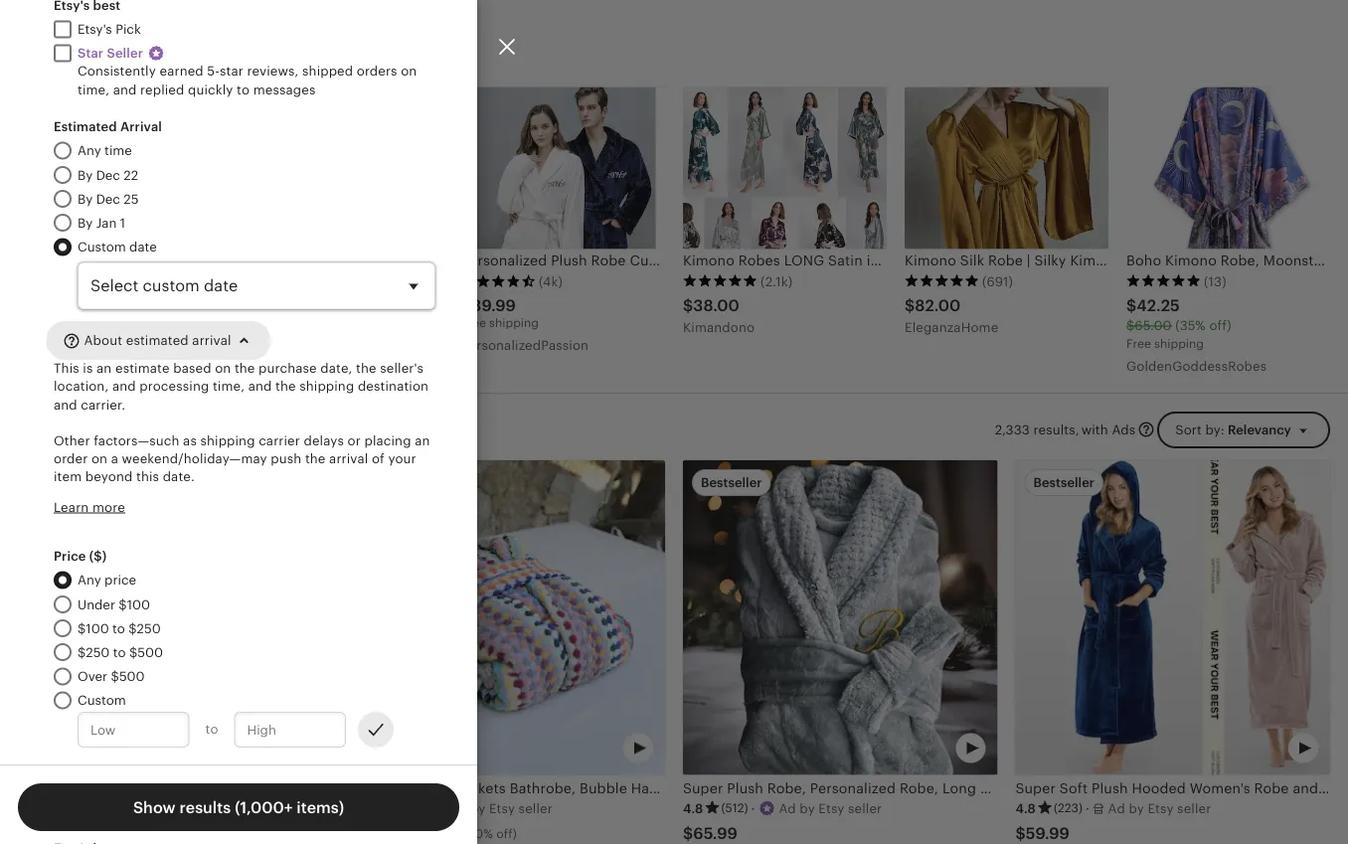 Task type: describe. For each thing, give the bounding box(es) containing it.
super soft plush hooded women's robe and bathrobe -styled joseph- image
[[1016, 461, 1330, 775]]

2,333
[[995, 422, 1030, 437]]

38.00
[[693, 297, 740, 315]]

$ for $ 59.99
[[1016, 824, 1026, 842]]

about estimated arrival
[[81, 333, 231, 347]]

and down location,
[[54, 397, 77, 412]]

all filters button
[[236, 412, 345, 448]]

and down purchase
[[248, 379, 272, 394]]

65.00
[[1135, 318, 1172, 333]]

Low number field
[[78, 712, 189, 747]]

date,
[[320, 361, 352, 376]]

(35%
[[1176, 318, 1206, 333]]

(691)
[[982, 274, 1013, 289]]

custom date
[[78, 239, 157, 254]]

this is an estimate based on the purchase date, the seller's location, and processing time, and the shipping destination and carrier.
[[54, 361, 429, 412]]

eleganzahome
[[905, 320, 999, 335]]

this
[[54, 361, 79, 376]]

kimono robe long - ayame | kim+ono collection - gifts for brides, bridesmaids gifts, anniversary & birthday presents image
[[18, 461, 333, 775]]

4.8 for 65.99
[[683, 801, 703, 816]]

loved
[[68, 54, 123, 75]]

estimated
[[54, 119, 117, 134]]

the right date,
[[356, 361, 377, 376]]

all filters
[[272, 423, 330, 438]]

or
[[348, 433, 361, 448]]

select an estimated delivery date option group
[[42, 142, 436, 310]]

$ 82.00 eleganzahome
[[905, 297, 999, 335]]

your
[[388, 451, 416, 466]]

shipping inside $ 42.25 $ 65.00 (35% off) free shipping goldengoddessrobes
[[1154, 337, 1204, 350]]

most loved
[[18, 54, 123, 75]]

consistently earned 5-star reviews, shipped orders on time, and replied quickly to messages
[[78, 64, 417, 97]]

0 vertical spatial $250
[[129, 621, 161, 636]]

jan
[[96, 215, 117, 230]]

replied
[[140, 82, 184, 97]]

personalized plush robe custom embroidered, birthday gift, wedding gift, adult men women night robe for mom, micro fleece spa bathrobe image
[[461, 87, 665, 249]]

shipping inside 39.99 free shipping personalizedpassion
[[489, 316, 539, 330]]

$ for $ 114.90 $ 164.14 (30% off)
[[351, 824, 361, 842]]

with
[[1082, 422, 1109, 437]]

88.82
[[250, 297, 293, 315]]

2 by from the top
[[78, 191, 93, 206]]

price
[[54, 548, 86, 563]]

48.00
[[28, 824, 75, 842]]

clothing style
[[54, 766, 142, 781]]

$ 65.99
[[683, 824, 738, 842]]

off) for 114.90
[[496, 827, 517, 840]]

other factors—such as shipping carrier delays or placing an order on a weekend/holiday—may push the arrival of your item beyond this date.
[[54, 433, 430, 484]]

over
[[78, 669, 108, 684]]

4.8 for 59.99
[[1016, 801, 1036, 816]]

time, inside consistently earned 5-star reviews, shipped orders on time, and replied quickly to messages
[[78, 82, 110, 97]]

shipping inside '$ 88.82 free shipping mstyleclothing'
[[268, 316, 317, 330]]

free inside 39.99 free shipping personalizedpassion
[[461, 316, 486, 330]]

processing
[[139, 379, 209, 394]]

0 horizontal spatial $100
[[78, 621, 109, 636]]

$ 38.00 kimandono
[[683, 297, 755, 335]]

show
[[133, 798, 176, 816]]

learn more link
[[54, 500, 125, 514]]

(223)
[[1054, 801, 1083, 815]]

most loved link
[[18, 52, 145, 78]]

kimono sleeves wide linen blouse / loose linen top with pleat in the back - parisia image
[[240, 87, 443, 249]]

unique cotton pockets bathrobe, bubble handwoven robe, turkish towel, personalized gift, thick bathrobe image
[[351, 461, 665, 775]]

shipping inside other factors—such as shipping carrier delays or placing an order on a weekend/holiday—may push the arrival of your item beyond this date.
[[200, 433, 255, 448]]

super soft plush hooded women's robe and bath
[[1016, 780, 1348, 796]]

date.
[[163, 469, 195, 484]]

4.5 out of 5 stars image for (974)
[[18, 274, 92, 288]]

$ for $ 88.82 free shipping mstyleclothing
[[240, 297, 250, 315]]

and down estimate
[[112, 379, 136, 394]]

item
[[54, 469, 82, 484]]

personalizedpassion
[[461, 338, 589, 353]]

filters
[[292, 423, 330, 438]]

on inside this is an estimate based on the purchase date, the seller's location, and processing time, and the shipping destination and carrier.
[[215, 361, 231, 376]]

(10%
[[65, 318, 95, 333]]

164.14
[[425, 827, 460, 840]]

learn
[[54, 500, 89, 514]]

orders
[[357, 64, 397, 79]]

44.95
[[28, 297, 73, 315]]

$ for $ 38.00 kimandono
[[683, 297, 693, 315]]

5-
[[207, 64, 220, 79]]

star
[[220, 64, 243, 79]]

winyikimono
[[18, 341, 100, 356]]

women's
[[1190, 780, 1251, 796]]

39.99 free shipping personalizedpassion
[[461, 297, 589, 353]]

price
[[105, 573, 136, 588]]

and inside consistently earned 5-star reviews, shipped orders on time, and replied quickly to messages
[[113, 82, 137, 97]]

an inside other factors—such as shipping carrier delays or placing an order on a weekend/holiday—may push the arrival of your item beyond this date.
[[415, 433, 430, 448]]

ads
[[1112, 422, 1136, 437]]

plush
[[1092, 780, 1128, 796]]

(4k)
[[539, 274, 563, 289]]

goldengoddessrobes
[[1127, 359, 1267, 373]]

most
[[18, 54, 63, 75]]

44.95 49.95 (10% off) winyikimono
[[18, 297, 120, 356]]

custom for custom
[[78, 693, 126, 708]]

5 out of 5 stars image for 82.00
[[905, 274, 979, 288]]

49.95
[[26, 318, 62, 333]]

delays
[[304, 433, 344, 448]]

search filters dialog
[[0, 0, 1348, 844]]

1 dec from the top
[[96, 167, 120, 182]]

1
[[120, 215, 125, 230]]

learn more
[[54, 500, 125, 514]]

High number field
[[234, 712, 346, 747]]

super plush robe, personalized robe, long embroidered bathrobe, xmas gift for her, women fluffy fleece bathrobe, monogram gift image
[[683, 461, 998, 775]]

shipping inside this is an estimate based on the purchase date, the seller's location, and processing time, and the shipping destination and carrier.
[[300, 379, 354, 394]]

quickly
[[188, 82, 233, 97]]

robe
[[1254, 780, 1289, 796]]

$ for $ 42.25 $ 65.00 (35% off) free shipping goldengoddessrobes
[[1127, 297, 1137, 315]]

$ for $ 65.99
[[683, 824, 693, 842]]

based
[[173, 361, 211, 376]]

to inside consistently earned 5-star reviews, shipped orders on time, and replied quickly to messages
[[237, 82, 250, 97]]

soft
[[1060, 780, 1088, 796]]

2 dec from the top
[[96, 191, 120, 206]]

time, inside this is an estimate based on the purchase date, the seller's location, and processing time, and the shipping destination and carrier.
[[213, 379, 245, 394]]



Task type: vqa. For each thing, say whether or not it's contained in the screenshot.
Fox
no



Task type: locate. For each thing, give the bounding box(es) containing it.
1 horizontal spatial on
[[215, 361, 231, 376]]

all
[[272, 423, 289, 438]]

1 horizontal spatial $250
[[129, 621, 161, 636]]

an right the is
[[96, 361, 112, 376]]

$ 59.99
[[1016, 824, 1070, 842]]

dec left 22
[[96, 167, 120, 182]]

$ inside '$ 88.82 free shipping mstyleclothing'
[[240, 297, 250, 315]]

0 horizontal spatial an
[[96, 361, 112, 376]]

22
[[124, 167, 138, 182]]

4.5 out of 5 stars image up 39.99
[[461, 274, 536, 288]]

(13)
[[1204, 274, 1227, 289]]

0 vertical spatial an
[[96, 361, 112, 376]]

the left purchase
[[235, 361, 255, 376]]

carrier
[[259, 433, 300, 448]]

5 out of 5 stars image up 42.25
[[1127, 274, 1201, 288]]

results
[[179, 798, 231, 816]]

kimono robes long satin in chrysanthemum & crane | kim+ono collection - gifts for brides, bridesmaid robes, birthdays + anniversary gift image
[[683, 87, 887, 249]]

0 horizontal spatial 5 out of 5 stars image
[[683, 274, 758, 288]]

with ads
[[1082, 422, 1136, 437]]

4.8 down 'super'
[[1016, 801, 1036, 816]]

1 5 out of 5 stars image from the left
[[683, 274, 758, 288]]

0 horizontal spatial 4.5 out of 5 stars image
[[18, 274, 92, 288]]

off) right (35%
[[1210, 318, 1232, 333]]

2 vertical spatial by
[[78, 215, 93, 230]]

· right (512)
[[751, 801, 755, 816]]

super
[[1016, 780, 1056, 796]]

under
[[78, 597, 115, 612]]

4.5 out of 5 stars image up 44.95
[[18, 274, 92, 288]]

0 vertical spatial on
[[401, 64, 417, 79]]

0 horizontal spatial arrival
[[192, 333, 231, 347]]

any down estimated
[[78, 143, 101, 158]]

bestseller for 59.99
[[1034, 476, 1095, 490]]

dec
[[96, 167, 120, 182], [96, 191, 120, 206]]

any inside any price under $100 $100 to $250 $250 to $500 over $500
[[78, 573, 101, 588]]

the inside other factors—such as shipping carrier delays or placing an order on a weekend/holiday—may push the arrival of your item beyond this date.
[[305, 451, 326, 466]]

purchase
[[259, 361, 317, 376]]

custom inside 'select an estimated delivery date' "option group"
[[78, 239, 126, 254]]

on inside consistently earned 5-star reviews, shipped orders on time, and replied quickly to messages
[[401, 64, 417, 79]]

(2.1k)
[[761, 274, 793, 289]]

any inside "any time by dec 22 by dec 25 by jan 1"
[[78, 143, 101, 158]]

shipping down date,
[[300, 379, 354, 394]]

4.8 up $ 65.99
[[683, 801, 703, 816]]

weekend/holiday—may
[[122, 451, 267, 466]]

arrival inside other factors—such as shipping carrier delays or placing an order on a weekend/holiday—may push the arrival of your item beyond this date.
[[329, 451, 368, 466]]

1 horizontal spatial 5 out of 5 stars image
[[905, 274, 979, 288]]

1 horizontal spatial ·
[[1086, 801, 1090, 816]]

custom inside select a price range option group
[[78, 693, 126, 708]]

custom down jan
[[78, 239, 126, 254]]

winyi flower print kimono * elegant floral cardigan * cocktail party long robe christmas gift casual beach cover up * maxi kaftan outerwear image
[[18, 87, 222, 249]]

5 out of 5 stars image for 38.00
[[683, 274, 758, 288]]

1 bestseller from the left
[[701, 476, 762, 490]]

0 horizontal spatial free
[[240, 316, 264, 330]]

arrival
[[120, 119, 162, 134]]

about estimated arrival button
[[48, 322, 269, 359]]

3 by from the top
[[78, 215, 93, 230]]

$ for $ 48.00
[[18, 824, 28, 842]]

any time by dec 22 by dec 25 by jan 1
[[78, 143, 139, 230]]

estimated
[[126, 333, 189, 347]]

5 out of 5 stars image up 38.00
[[683, 274, 758, 288]]

off) inside $ 114.90 $ 164.14 (30% off)
[[496, 827, 517, 840]]

1 horizontal spatial 4.8
[[1016, 801, 1036, 816]]

1 vertical spatial $500
[[111, 669, 145, 684]]

etsy's pick
[[78, 22, 141, 37]]

$500 right over
[[111, 669, 145, 684]]

$ 114.90 $ 164.14 (30% off)
[[351, 824, 517, 842]]

$ for $ 82.00 eleganzahome
[[905, 297, 915, 315]]

0 vertical spatial dec
[[96, 167, 120, 182]]

$ inside $ 82.00 eleganzahome
[[905, 297, 915, 315]]

time
[[105, 143, 132, 158]]

shipping up weekend/holiday—may
[[200, 433, 255, 448]]

style
[[112, 766, 142, 781]]

1 horizontal spatial off)
[[496, 827, 517, 840]]

· right the "(223)"
[[1086, 801, 1090, 816]]

estimated arrival
[[54, 119, 162, 134]]

39.99
[[472, 297, 516, 315]]

1 · from the left
[[751, 801, 755, 816]]

shipping down (35%
[[1154, 337, 1204, 350]]

1 horizontal spatial bestseller
[[1034, 476, 1095, 490]]

82.00
[[915, 297, 961, 315]]

4.5 out of 5 stars image
[[18, 274, 92, 288], [461, 274, 536, 288]]

by
[[78, 167, 93, 182], [78, 191, 93, 206], [78, 215, 93, 230]]

location,
[[54, 379, 109, 394]]

on right based
[[215, 361, 231, 376]]

on right orders
[[401, 64, 417, 79]]

2 custom from the top
[[78, 693, 126, 708]]

time,
[[78, 82, 110, 97], [213, 379, 245, 394]]

by left 25
[[78, 191, 93, 206]]

messages
[[253, 82, 316, 97]]

an up your in the bottom left of the page
[[415, 433, 430, 448]]

5 out of 5 stars image
[[683, 274, 758, 288], [905, 274, 979, 288], [1127, 274, 1201, 288]]

1 horizontal spatial an
[[415, 433, 430, 448]]

more
[[92, 500, 125, 514]]

arrival down 'or' at the bottom left of the page
[[329, 451, 368, 466]]

items)
[[297, 798, 344, 816]]

custom
[[78, 239, 126, 254], [78, 693, 126, 708]]

0 horizontal spatial on
[[91, 451, 108, 466]]

2 · from the left
[[1086, 801, 1090, 816]]

clothing
[[54, 766, 108, 781]]

0 horizontal spatial off)
[[98, 318, 120, 333]]

0 vertical spatial any
[[78, 143, 101, 158]]

5 out of 5 stars image up 82.00
[[905, 274, 979, 288]]

on left a at the bottom of the page
[[91, 451, 108, 466]]

1 4.5 out of 5 stars image from the left
[[18, 274, 92, 288]]

1 vertical spatial arrival
[[329, 451, 368, 466]]

earned
[[160, 64, 204, 79]]

1 vertical spatial dec
[[96, 191, 120, 206]]

of
[[372, 451, 385, 466]]

hooded
[[1132, 780, 1186, 796]]

0 horizontal spatial 4.8
[[683, 801, 703, 816]]

custom for custom date
[[78, 239, 126, 254]]

2 horizontal spatial on
[[401, 64, 417, 79]]

pleated kimono - red brick image
[[18, 0, 177, 20]]

consistently
[[78, 64, 156, 79]]

free inside $ 42.25 $ 65.00 (35% off) free shipping goldengoddessrobes
[[1127, 337, 1151, 350]]

0 vertical spatial $500
[[129, 645, 163, 660]]

$ 42.25 $ 65.00 (35% off) free shipping goldengoddessrobes
[[1127, 297, 1267, 373]]

this
[[136, 469, 159, 484]]

bestseller
[[701, 476, 762, 490], [1034, 476, 1095, 490]]

seller
[[107, 46, 143, 61]]

$250 up over
[[78, 645, 110, 660]]

factors—such
[[94, 433, 180, 448]]

$ inside $ 38.00 kimandono
[[683, 297, 693, 315]]

order
[[54, 451, 88, 466]]

1 vertical spatial custom
[[78, 693, 126, 708]]

1 horizontal spatial free
[[461, 316, 486, 330]]

· for $ 59.99
[[1086, 801, 1090, 816]]

1 by from the top
[[78, 167, 93, 182]]

$ 88.82 free shipping mstyleclothing
[[240, 297, 335, 353]]

reviews,
[[247, 64, 299, 79]]

is
[[83, 361, 93, 376]]

0 horizontal spatial time,
[[78, 82, 110, 97]]

on inside other factors—such as shipping carrier delays or placing an order on a weekend/holiday—may push the arrival of your item beyond this date.
[[91, 451, 108, 466]]

$100 down price
[[119, 597, 150, 612]]

arrival up based
[[192, 333, 231, 347]]

off) right (30%
[[496, 827, 517, 840]]

1 horizontal spatial $100
[[119, 597, 150, 612]]

$100
[[119, 597, 150, 612], [78, 621, 109, 636]]

free inside '$ 88.82 free shipping mstyleclothing'
[[240, 316, 264, 330]]

on
[[401, 64, 417, 79], [215, 361, 231, 376], [91, 451, 108, 466]]

0 vertical spatial arrival
[[192, 333, 231, 347]]

0 vertical spatial $100
[[119, 597, 150, 612]]

4.5 out of 5 stars image for (4k)
[[461, 274, 536, 288]]

date
[[129, 239, 157, 254]]

select a price range option group
[[42, 571, 436, 751]]

kimono silk robe | silky kimono sleeves long robe | wedding robe | long women's robe | gift for her | christmas gift image
[[905, 87, 1109, 249]]

off) inside $ 42.25 $ 65.00 (35% off) free shipping goldengoddessrobes
[[1210, 318, 1232, 333]]

2 vertical spatial on
[[91, 451, 108, 466]]

114.90
[[361, 824, 410, 842]]

shipping up mstyleclothing
[[268, 316, 317, 330]]

off) for 42.25
[[1210, 318, 1232, 333]]

0 horizontal spatial $250
[[78, 645, 110, 660]]

any for any price under $100 $100 to $250 $250 to $500 over $500
[[78, 573, 101, 588]]

show results (1,000+ items)
[[133, 798, 344, 816]]

1 vertical spatial by
[[78, 191, 93, 206]]

and
[[113, 82, 137, 97], [112, 379, 136, 394], [248, 379, 272, 394], [54, 397, 77, 412], [1293, 780, 1318, 796]]

and down consistently
[[113, 82, 137, 97]]

etsy's
[[78, 22, 112, 37]]

1 any from the top
[[78, 143, 101, 158]]

4.8
[[683, 801, 703, 816], [1016, 801, 1036, 816]]

· for $ 65.99
[[751, 801, 755, 816]]

by left 22
[[78, 167, 93, 182]]

$500 down price
[[129, 645, 163, 660]]

1 custom from the top
[[78, 239, 126, 254]]

dec left 25
[[96, 191, 120, 206]]

the down delays
[[305, 451, 326, 466]]

boho kimono robe, moonstruck indigo gypsy goddess kimono robe, boho beach coverup, short kimono robe, boho bikini robe, witchy woman robe image
[[1127, 87, 1330, 249]]

free down 39.99
[[461, 316, 486, 330]]

1 vertical spatial an
[[415, 433, 430, 448]]

2 any from the top
[[78, 573, 101, 588]]

kimandono
[[683, 320, 755, 335]]

2,333 results,
[[995, 422, 1080, 437]]

shipped
[[302, 64, 353, 79]]

any for any time by dec 22 by dec 25 by jan 1
[[78, 143, 101, 158]]

(30%
[[464, 827, 493, 840]]

as
[[183, 433, 197, 448]]

any price under $100 $100 to $250 $250 to $500 over $500
[[78, 573, 163, 684]]

2 bestseller from the left
[[1034, 476, 1095, 490]]

2 4.5 out of 5 stars image from the left
[[461, 274, 536, 288]]

pick
[[116, 22, 141, 37]]

$250
[[129, 621, 161, 636], [78, 645, 110, 660]]

bestseller for 65.99
[[701, 476, 762, 490]]

arrival inside dropdown button
[[192, 333, 231, 347]]

shipping up personalizedpassion
[[489, 316, 539, 330]]

2 horizontal spatial 5 out of 5 stars image
[[1127, 274, 1201, 288]]

0 vertical spatial by
[[78, 167, 93, 182]]

any up under
[[78, 573, 101, 588]]

(974)
[[95, 274, 127, 289]]

an inside this is an estimate based on the purchase date, the seller's location, and processing time, and the shipping destination and carrier.
[[96, 361, 112, 376]]

0 vertical spatial custom
[[78, 239, 126, 254]]

arrival
[[192, 333, 231, 347], [329, 451, 368, 466]]

placing
[[364, 433, 411, 448]]

1 vertical spatial $250
[[78, 645, 110, 660]]

the down purchase
[[275, 379, 296, 394]]

push
[[271, 451, 302, 466]]

time, right the processing at top
[[213, 379, 245, 394]]

4 out of 5 stars image
[[240, 274, 314, 288]]

2 horizontal spatial free
[[1127, 337, 1151, 350]]

2 horizontal spatial off)
[[1210, 318, 1232, 333]]

1 horizontal spatial arrival
[[329, 451, 368, 466]]

1 vertical spatial any
[[78, 573, 101, 588]]

1 vertical spatial on
[[215, 361, 231, 376]]

beyond
[[85, 469, 133, 484]]

destination
[[358, 379, 429, 394]]

1 horizontal spatial time,
[[213, 379, 245, 394]]

4.9
[[18, 801, 38, 816]]

$ inside $ 114.90 $ 164.14 (30% off)
[[417, 827, 425, 840]]

2 4.8 from the left
[[1016, 801, 1036, 816]]

off) inside 44.95 49.95 (10% off) winyikimono
[[98, 318, 120, 333]]

1 horizontal spatial 4.5 out of 5 stars image
[[461, 274, 536, 288]]

custom down over
[[78, 693, 126, 708]]

by left jan
[[78, 215, 93, 230]]

2 5 out of 5 stars image from the left
[[905, 274, 979, 288]]

1 vertical spatial $100
[[78, 621, 109, 636]]

0 vertical spatial time,
[[78, 82, 110, 97]]

time, down loved
[[78, 82, 110, 97]]

mstyleclothing
[[240, 338, 335, 353]]

show results (1,000+ items) button
[[18, 784, 459, 831]]

0 horizontal spatial bestseller
[[701, 476, 762, 490]]

1 vertical spatial time,
[[213, 379, 245, 394]]

1 4.8 from the left
[[683, 801, 703, 816]]

$100 down under
[[78, 621, 109, 636]]

$250 down price
[[129, 621, 161, 636]]

(512)
[[721, 801, 748, 815]]

and left bath
[[1293, 780, 1318, 796]]

free down the 65.00
[[1127, 337, 1151, 350]]

3 5 out of 5 stars image from the left
[[1127, 274, 1201, 288]]

carrier.
[[81, 397, 126, 412]]

off) right (10% on the top left of page
[[98, 318, 120, 333]]

an
[[96, 361, 112, 376], [415, 433, 430, 448]]

0 horizontal spatial ·
[[751, 801, 755, 816]]

free down "88.82"
[[240, 316, 264, 330]]



